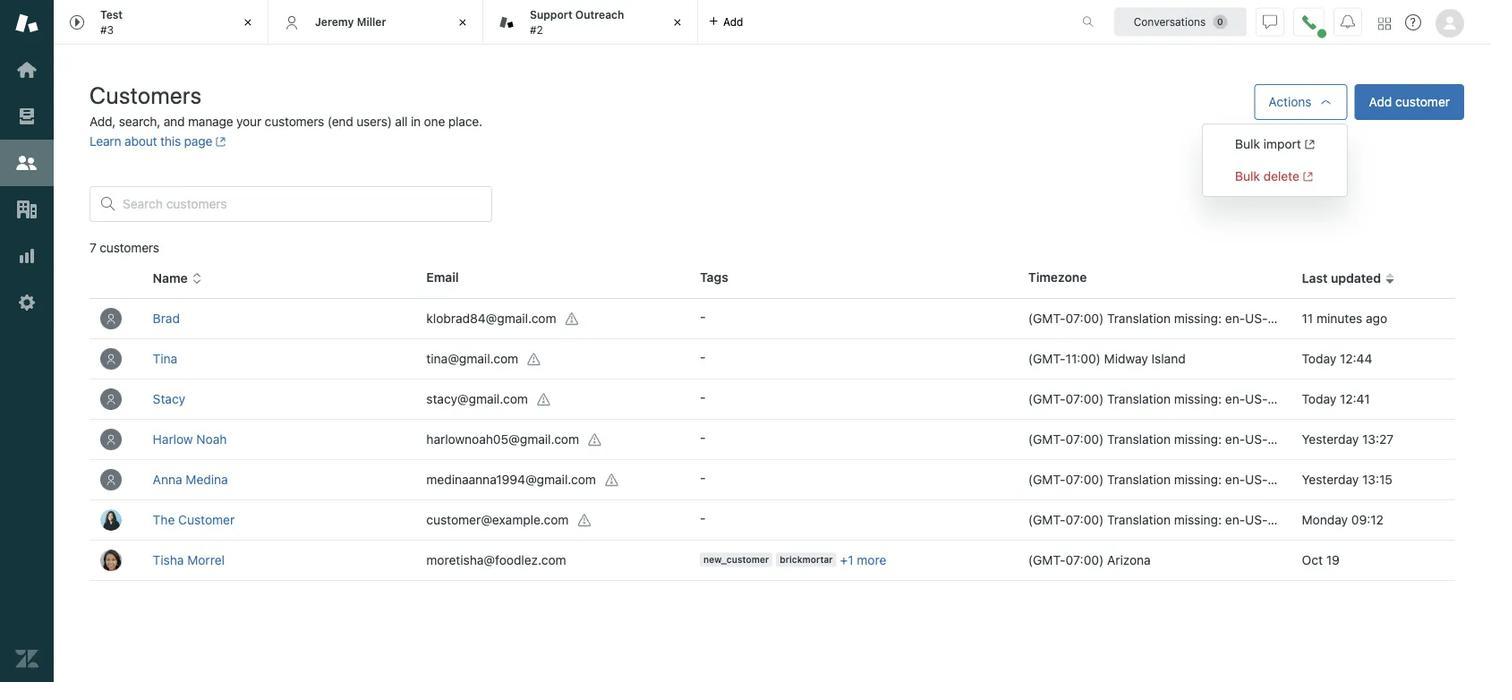 Task type: vqa. For each thing, say whether or not it's contained in the screenshot.


Task type: describe. For each thing, give the bounding box(es) containing it.
island
[[1152, 351, 1186, 366]]

close image for test
[[239, 13, 257, 31]]

brad link
[[153, 311, 180, 326]]

add button
[[698, 0, 754, 44]]

12:44
[[1340, 351, 1373, 366]]

views image
[[15, 105, 38, 128]]

notifications image
[[1341, 15, 1355, 29]]

harlownoah05@gmail.com
[[426, 431, 579, 446]]

anna medina link
[[153, 472, 228, 487]]

customer@example.com
[[426, 512, 569, 527]]

today 12:44
[[1302, 351, 1373, 366]]

translation for today 12:41
[[1107, 392, 1171, 406]]

test
[[100, 9, 123, 21]]

menu containing bulk import
[[1202, 124, 1348, 197]]

get started image
[[15, 58, 38, 81]]

oct 19
[[1302, 553, 1340, 568]]

harlow noah
[[153, 432, 227, 447]]

(gmt- for monday 09:12
[[1028, 512, 1066, 527]]

delete
[[1264, 169, 1300, 184]]

- for stacy@gmail.com
[[700, 390, 706, 405]]

support
[[530, 9, 573, 21]]

tab containing test
[[54, 0, 269, 45]]

medina
[[186, 472, 228, 487]]

ago
[[1366, 311, 1388, 326]]

name button
[[153, 270, 202, 287]]

add
[[1369, 94, 1392, 109]]

(gmt-11:00) midway island
[[1028, 351, 1186, 366]]

x- for yesterday 13:15
[[1268, 472, 1280, 487]]

midway
[[1104, 351, 1148, 366]]

jeremy
[[315, 15, 354, 28]]

(gmt-07:00) translation missing: en-us-x-1.txt.timezone.america_los_angeles for monday 09:12
[[1028, 512, 1485, 527]]

+1 more button
[[840, 552, 887, 568]]

oct
[[1302, 553, 1323, 568]]

users)
[[356, 114, 392, 129]]

13:27
[[1362, 432, 1394, 447]]

en- for today 12:41
[[1225, 392, 1245, 406]]

(gmt-07:00) arizona
[[1028, 553, 1151, 568]]

stacy link
[[153, 392, 185, 406]]

arizona
[[1107, 553, 1151, 568]]

missing: for monday 09:12
[[1174, 512, 1222, 527]]

button displays agent's chat status as invisible. image
[[1263, 15, 1277, 29]]

tisha morrel link
[[153, 553, 225, 568]]

bulk for bulk import
[[1235, 137, 1260, 151]]

customers
[[90, 81, 202, 108]]

learn about this page
[[90, 134, 212, 149]]

klobrad84@gmail.com
[[426, 310, 556, 325]]

unverified email image for harlownoah05@gmail.com
[[588, 433, 603, 447]]

tags
[[700, 270, 729, 285]]

add
[[723, 16, 743, 28]]

tabs tab list
[[54, 0, 1063, 45]]

the customer link
[[153, 512, 235, 527]]

customers image
[[15, 151, 38, 175]]

translation for yesterday 13:15
[[1107, 472, 1171, 487]]

missing: for 11 minutes ago
[[1174, 311, 1222, 326]]

support outreach #2
[[530, 9, 624, 36]]

one
[[424, 114, 445, 129]]

zendesk products image
[[1379, 17, 1391, 30]]

unverified email image for stacy@gmail.com
[[537, 393, 551, 407]]

(gmt-07:00) translation missing: en-us-x-1.txt.timezone.america_los_angeles for today 12:41
[[1028, 392, 1485, 406]]

add customer button
[[1355, 84, 1465, 120]]

monday 09:12
[[1302, 512, 1384, 527]]

7 customers
[[90, 240, 159, 255]]

09:12
[[1352, 512, 1384, 527]]

harlow
[[153, 432, 193, 447]]

us- for monday 09:12
[[1245, 512, 1268, 527]]

tisha
[[153, 553, 184, 568]]

your
[[236, 114, 261, 129]]

x- for 11 minutes ago
[[1268, 311, 1280, 326]]

(gmt-07:00) translation missing: en-us-x-1.txt.timezone.america_los_angeles for 11 minutes ago
[[1028, 311, 1485, 326]]

medinaanna1994@gmail.com
[[426, 472, 596, 486]]

(opens in a new tab) image
[[1300, 171, 1314, 182]]

(gmt- for today 12:44
[[1028, 351, 1066, 366]]

yesterday 13:27
[[1302, 432, 1394, 447]]

- for klobrad84@gmail.com
[[700, 309, 706, 324]]

last updated
[[1302, 271, 1381, 286]]

morrel
[[187, 553, 225, 568]]

- for tina@gmail.com
[[700, 350, 706, 364]]

customers add, search, and manage your customers (end users) all in one place.
[[90, 81, 482, 129]]

1 vertical spatial customers
[[100, 240, 159, 255]]

us- for yesterday 13:27
[[1245, 432, 1268, 447]]

add,
[[90, 114, 116, 129]]

customer
[[1396, 94, 1450, 109]]

1.txt.timezone.america_los_angeles for yesterday 13:27
[[1280, 432, 1485, 447]]

main element
[[0, 0, 54, 682]]

- for medinaanna1994@gmail.com
[[700, 470, 706, 485]]

and
[[164, 114, 185, 129]]

+1
[[840, 552, 854, 567]]

(gmt- for 11 minutes ago
[[1028, 311, 1066, 326]]

bulk delete link
[[1235, 169, 1314, 184]]

add customer
[[1369, 94, 1450, 109]]

#2
[[530, 23, 543, 36]]

the customer
[[153, 512, 235, 527]]

zendesk support image
[[15, 12, 38, 35]]

unverified email image for klobrad84@gmail.com
[[565, 312, 580, 326]]

conversations button
[[1114, 8, 1247, 36]]

moretisha@foodlez.com
[[426, 553, 566, 568]]

1.txt.timezone.america_los_angeles for today 12:41
[[1280, 392, 1485, 406]]

translation for 11 minutes ago
[[1107, 311, 1171, 326]]

13:15
[[1362, 472, 1393, 487]]

07:00) for oct 19
[[1066, 553, 1104, 568]]

19
[[1326, 553, 1340, 568]]

harlow noah link
[[153, 432, 227, 447]]

customers inside customers add, search, and manage your customers (end users) all in one place.
[[265, 114, 324, 129]]

tab containing support outreach
[[483, 0, 698, 45]]

admin image
[[15, 291, 38, 314]]

bulk for bulk delete
[[1235, 169, 1260, 184]]

bulk import link
[[1235, 137, 1315, 151]]

us- for today 12:41
[[1245, 392, 1268, 406]]

11 minutes ago
[[1302, 311, 1388, 326]]

12:41
[[1340, 392, 1370, 406]]

today for today 12:41
[[1302, 392, 1337, 406]]

1.txt.timezone.america_los_angeles for 11 minutes ago
[[1280, 311, 1485, 326]]

tina@gmail.com
[[426, 351, 518, 366]]

page
[[184, 134, 212, 149]]

11
[[1302, 311, 1313, 326]]

unverified email image for tina@gmail.com
[[527, 352, 542, 367]]

(gmt- for today 12:41
[[1028, 392, 1066, 406]]

search,
[[119, 114, 160, 129]]

close image for support outreach
[[669, 13, 687, 31]]

tina
[[153, 351, 177, 366]]



Task type: locate. For each thing, give the bounding box(es) containing it.
2 missing: from the top
[[1174, 392, 1222, 406]]

bulk left 'import'
[[1235, 137, 1260, 151]]

2 1.txt.timezone.america_los_angeles from the top
[[1280, 392, 1485, 406]]

1 yesterday from the top
[[1302, 432, 1359, 447]]

stacy@gmail.com
[[426, 391, 528, 406]]

us- for yesterday 13:15
[[1245, 472, 1268, 487]]

1.txt.timezone.america_los_angeles up 12:44
[[1280, 311, 1485, 326]]

yesterday down today 12:41 on the bottom right of the page
[[1302, 432, 1359, 447]]

close image left jeremy
[[239, 13, 257, 31]]

(opens in a new tab) image up (opens in a new tab) icon
[[1301, 139, 1315, 150]]

x- left today 12:41 on the bottom right of the page
[[1268, 392, 1280, 406]]

4 translation from the top
[[1107, 472, 1171, 487]]

4 us- from the top
[[1245, 472, 1268, 487]]

missing: for yesterday 13:27
[[1174, 432, 1222, 447]]

2 today from the top
[[1302, 392, 1337, 406]]

(gmt- for yesterday 13:15
[[1028, 472, 1066, 487]]

close image left add dropdown button
[[669, 13, 687, 31]]

today left 12:41
[[1302, 392, 1337, 406]]

- for harlownoah05@gmail.com
[[700, 430, 706, 445]]

import
[[1264, 137, 1301, 151]]

all
[[395, 114, 408, 129]]

3 missing: from the top
[[1174, 432, 1222, 447]]

unverified email image for customer@example.com
[[578, 514, 592, 528]]

yesterday for yesterday 13:15
[[1302, 472, 1359, 487]]

0 vertical spatial yesterday
[[1302, 432, 1359, 447]]

4 - from the top
[[700, 430, 706, 445]]

4 en- from the top
[[1225, 472, 1245, 487]]

1 x- from the top
[[1268, 311, 1280, 326]]

2 yesterday from the top
[[1302, 472, 1359, 487]]

x-
[[1268, 311, 1280, 326], [1268, 392, 1280, 406], [1268, 432, 1280, 447], [1268, 472, 1280, 487], [1268, 512, 1280, 527]]

6 07:00) from the top
[[1066, 553, 1104, 568]]

1 vertical spatial yesterday
[[1302, 472, 1359, 487]]

us- for 11 minutes ago
[[1245, 311, 1268, 326]]

5 - from the top
[[700, 470, 706, 485]]

yesterday for yesterday 13:27
[[1302, 432, 1359, 447]]

today left 12:44
[[1302, 351, 1337, 366]]

unverified email image right klobrad84@gmail.com
[[565, 312, 580, 326]]

today for today 12:44
[[1302, 351, 1337, 366]]

11:00)
[[1066, 351, 1101, 366]]

(gmt-07:00) translation missing: en-us-x-1.txt.timezone.america_los_angeles for yesterday 13:27
[[1028, 432, 1485, 447]]

1 us- from the top
[[1245, 311, 1268, 326]]

1 missing: from the top
[[1174, 311, 1222, 326]]

(opens in a new tab) image down the manage
[[212, 136, 226, 147]]

zendesk image
[[15, 647, 38, 670]]

0 vertical spatial bulk
[[1235, 137, 1260, 151]]

1 07:00) from the top
[[1066, 311, 1104, 326]]

3 07:00) from the top
[[1066, 432, 1104, 447]]

2 (gmt- from the top
[[1028, 351, 1066, 366]]

missing:
[[1174, 311, 1222, 326], [1174, 392, 1222, 406], [1174, 432, 1222, 447], [1174, 472, 1222, 487], [1174, 512, 1222, 527]]

1 horizontal spatial close image
[[669, 13, 687, 31]]

0 horizontal spatial tab
[[54, 0, 269, 45]]

4 1.txt.timezone.america_los_angeles from the top
[[1280, 472, 1485, 487]]

learn about this page link
[[90, 134, 226, 149]]

today 12:41
[[1302, 392, 1370, 406]]

5 translation from the top
[[1107, 512, 1171, 527]]

07:00) for 11 minutes ago
[[1066, 311, 1104, 326]]

last updated button
[[1302, 270, 1396, 287]]

name
[[153, 271, 188, 286]]

bulk
[[1235, 137, 1260, 151], [1235, 169, 1260, 184]]

translation for yesterday 13:27
[[1107, 432, 1171, 447]]

test #3
[[100, 9, 123, 36]]

5 x- from the top
[[1268, 512, 1280, 527]]

x- left monday
[[1268, 512, 1280, 527]]

2 x- from the top
[[1268, 392, 1280, 406]]

menu
[[1202, 124, 1348, 197]]

unverified email image
[[565, 312, 580, 326], [578, 514, 592, 528]]

en-
[[1225, 311, 1245, 326], [1225, 392, 1245, 406], [1225, 432, 1245, 447], [1225, 472, 1245, 487], [1225, 512, 1245, 527]]

customer
[[178, 512, 235, 527]]

get help image
[[1405, 14, 1422, 30]]

5 1.txt.timezone.america_los_angeles from the top
[[1280, 512, 1485, 527]]

Search customers field
[[123, 196, 481, 212]]

1.txt.timezone.america_los_angeles up 13:15
[[1280, 432, 1485, 447]]

1 horizontal spatial (opens in a new tab) image
[[1301, 139, 1315, 150]]

tab
[[54, 0, 269, 45], [483, 0, 698, 45]]

5 missing: from the top
[[1174, 512, 1222, 527]]

x- left yesterday 13:27
[[1268, 432, 1280, 447]]

x- for monday 09:12
[[1268, 512, 1280, 527]]

actions button
[[1254, 84, 1348, 120]]

miller
[[357, 15, 386, 28]]

unverified email image
[[527, 352, 542, 367], [537, 393, 551, 407], [588, 433, 603, 447], [605, 473, 619, 488]]

0 horizontal spatial customers
[[100, 240, 159, 255]]

(opens in a new tab) image for bulk import
[[1301, 139, 1315, 150]]

2 us- from the top
[[1245, 392, 1268, 406]]

en- for 11 minutes ago
[[1225, 311, 1245, 326]]

(opens in a new tab) image
[[212, 136, 226, 147], [1301, 139, 1315, 150]]

place.
[[448, 114, 482, 129]]

customers right your
[[265, 114, 324, 129]]

en- for yesterday 13:27
[[1225, 432, 1245, 447]]

1.txt.timezone.america_los_angeles for monday 09:12
[[1280, 512, 1485, 527]]

07:00)
[[1066, 311, 1104, 326], [1066, 392, 1104, 406], [1066, 432, 1104, 447], [1066, 472, 1104, 487], [1066, 512, 1104, 527], [1066, 553, 1104, 568]]

1 vertical spatial today
[[1302, 392, 1337, 406]]

1 horizontal spatial customers
[[265, 114, 324, 129]]

3 (gmt- from the top
[[1028, 392, 1066, 406]]

in
[[411, 114, 421, 129]]

close image
[[239, 13, 257, 31], [669, 13, 687, 31]]

1 (gmt- from the top
[[1028, 311, 1066, 326]]

5 (gmt-07:00) translation missing: en-us-x-1.txt.timezone.america_los_angeles from the top
[[1028, 512, 1485, 527]]

tisha morrel
[[153, 553, 225, 568]]

bulk left delete
[[1235, 169, 1260, 184]]

brickmortar +1 more
[[780, 552, 887, 567]]

bulk import
[[1235, 137, 1301, 151]]

4 missing: from the top
[[1174, 472, 1222, 487]]

the
[[153, 512, 175, 527]]

2 translation from the top
[[1107, 392, 1171, 406]]

outreach
[[575, 9, 624, 21]]

(gmt- for oct 19
[[1028, 553, 1066, 568]]

07:00) for yesterday 13:15
[[1066, 472, 1104, 487]]

1.txt.timezone.america_los_angeles for yesterday 13:15
[[1280, 472, 1485, 487]]

3 en- from the top
[[1225, 432, 1245, 447]]

jeremy miller tab
[[269, 0, 483, 45]]

4 07:00) from the top
[[1066, 472, 1104, 487]]

4 (gmt- from the top
[[1028, 432, 1066, 447]]

missing: for yesterday 13:15
[[1174, 472, 1222, 487]]

0 vertical spatial customers
[[265, 114, 324, 129]]

1.txt.timezone.america_los_angeles up 13:27
[[1280, 392, 1485, 406]]

anna medina
[[153, 472, 228, 487]]

1.txt.timezone.america_los_angeles down 13:15
[[1280, 512, 1485, 527]]

1 today from the top
[[1302, 351, 1337, 366]]

1 1.txt.timezone.america_los_angeles from the top
[[1280, 311, 1485, 326]]

last
[[1302, 271, 1328, 286]]

actions
[[1269, 94, 1312, 109]]

brickmortar
[[780, 554, 833, 565]]

translation
[[1107, 311, 1171, 326], [1107, 392, 1171, 406], [1107, 432, 1171, 447], [1107, 472, 1171, 487], [1107, 512, 1171, 527]]

5 us- from the top
[[1245, 512, 1268, 527]]

3 us- from the top
[[1245, 432, 1268, 447]]

3 - from the top
[[700, 390, 706, 405]]

2 bulk from the top
[[1235, 169, 1260, 184]]

1 horizontal spatial tab
[[483, 0, 698, 45]]

2 07:00) from the top
[[1066, 392, 1104, 406]]

4 (gmt-07:00) translation missing: en-us-x-1.txt.timezone.america_los_angeles from the top
[[1028, 472, 1485, 487]]

- for customer@example.com
[[700, 511, 706, 525]]

bulk delete
[[1235, 169, 1300, 184]]

3 (gmt-07:00) translation missing: en-us-x-1.txt.timezone.america_los_angeles from the top
[[1028, 432, 1485, 447]]

yesterday up monday
[[1302, 472, 1359, 487]]

yesterday 13:15
[[1302, 472, 1393, 487]]

4 x- from the top
[[1268, 472, 1280, 487]]

(gmt-07:00) translation missing: en-us-x-1.txt.timezone.america_los_angeles for yesterday 13:15
[[1028, 472, 1485, 487]]

3 x- from the top
[[1268, 432, 1280, 447]]

x- for today 12:41
[[1268, 392, 1280, 406]]

2 (gmt-07:00) translation missing: en-us-x-1.txt.timezone.america_los_angeles from the top
[[1028, 392, 1485, 406]]

5 (gmt- from the top
[[1028, 472, 1066, 487]]

(opens in a new tab) image inside the learn about this page link
[[212, 136, 226, 147]]

updated
[[1331, 271, 1381, 286]]

tina link
[[153, 351, 177, 366]]

timezone
[[1028, 270, 1087, 285]]

x- for yesterday 13:27
[[1268, 432, 1280, 447]]

en- for yesterday 13:15
[[1225, 472, 1245, 487]]

customers right '7' on the left top
[[100, 240, 159, 255]]

(gmt-
[[1028, 311, 1066, 326], [1028, 351, 1066, 366], [1028, 392, 1066, 406], [1028, 432, 1066, 447], [1028, 472, 1066, 487], [1028, 512, 1066, 527], [1028, 553, 1066, 568]]

1.txt.timezone.america_los_angeles
[[1280, 311, 1485, 326], [1280, 392, 1485, 406], [1280, 432, 1485, 447], [1280, 472, 1485, 487], [1280, 512, 1485, 527]]

noah
[[196, 432, 227, 447]]

conversations
[[1134, 16, 1206, 28]]

x- left yesterday 13:15 in the right of the page
[[1268, 472, 1280, 487]]

2 - from the top
[[700, 350, 706, 364]]

unverified email image down medinaanna1994@gmail.com
[[578, 514, 592, 528]]

missing: for today 12:41
[[1174, 392, 1222, 406]]

stacy
[[153, 392, 185, 406]]

2 close image from the left
[[669, 13, 687, 31]]

2 en- from the top
[[1225, 392, 1245, 406]]

-
[[700, 309, 706, 324], [700, 350, 706, 364], [700, 390, 706, 405], [700, 430, 706, 445], [700, 470, 706, 485], [700, 511, 706, 525]]

0 horizontal spatial close image
[[239, 13, 257, 31]]

3 translation from the top
[[1107, 432, 1171, 447]]

#3
[[100, 23, 114, 36]]

1 (gmt-07:00) translation missing: en-us-x-1.txt.timezone.america_los_angeles from the top
[[1028, 311, 1485, 326]]

today
[[1302, 351, 1337, 366], [1302, 392, 1337, 406]]

5 en- from the top
[[1225, 512, 1245, 527]]

x- left 11
[[1268, 311, 1280, 326]]

organizations image
[[15, 198, 38, 221]]

0 vertical spatial unverified email image
[[565, 312, 580, 326]]

1 tab from the left
[[54, 0, 269, 45]]

0 horizontal spatial (opens in a new tab) image
[[212, 136, 226, 147]]

1 vertical spatial bulk
[[1235, 169, 1260, 184]]

(opens in a new tab) image inside the bulk import link
[[1301, 139, 1315, 150]]

5 07:00) from the top
[[1066, 512, 1104, 527]]

07:00) for today 12:41
[[1066, 392, 1104, 406]]

about
[[125, 134, 157, 149]]

6 (gmt- from the top
[[1028, 512, 1066, 527]]

07:00) for yesterday 13:27
[[1066, 432, 1104, 447]]

07:00) for monday 09:12
[[1066, 512, 1104, 527]]

1 bulk from the top
[[1235, 137, 1260, 151]]

email
[[426, 270, 459, 285]]

en- for monday 09:12
[[1225, 512, 1245, 527]]

2 tab from the left
[[483, 0, 698, 45]]

reporting image
[[15, 244, 38, 268]]

close image
[[454, 13, 472, 31]]

6 - from the top
[[700, 511, 706, 525]]

translation for monday 09:12
[[1107, 512, 1171, 527]]

(gmt- for yesterday 13:27
[[1028, 432, 1066, 447]]

1 translation from the top
[[1107, 311, 1171, 326]]

more
[[857, 552, 887, 567]]

(end
[[327, 114, 353, 129]]

this
[[160, 134, 181, 149]]

0 vertical spatial today
[[1302, 351, 1337, 366]]

new_customer
[[704, 554, 769, 565]]

1 vertical spatial unverified email image
[[578, 514, 592, 528]]

7 (gmt- from the top
[[1028, 553, 1066, 568]]

us-
[[1245, 311, 1268, 326], [1245, 392, 1268, 406], [1245, 432, 1268, 447], [1245, 472, 1268, 487], [1245, 512, 1268, 527]]

3 1.txt.timezone.america_los_angeles from the top
[[1280, 432, 1485, 447]]

(opens in a new tab) image for learn about this page
[[212, 136, 226, 147]]

brad
[[153, 311, 180, 326]]

customers
[[265, 114, 324, 129], [100, 240, 159, 255]]

7
[[90, 240, 96, 255]]

manage
[[188, 114, 233, 129]]

minutes
[[1317, 311, 1363, 326]]

unverified email image for medinaanna1994@gmail.com
[[605, 473, 619, 488]]

yesterday
[[1302, 432, 1359, 447], [1302, 472, 1359, 487]]

jeremy miller
[[315, 15, 386, 28]]

1 - from the top
[[700, 309, 706, 324]]

1 close image from the left
[[239, 13, 257, 31]]

1 en- from the top
[[1225, 311, 1245, 326]]

1.txt.timezone.america_los_angeles down 13:27
[[1280, 472, 1485, 487]]

monday
[[1302, 512, 1348, 527]]



